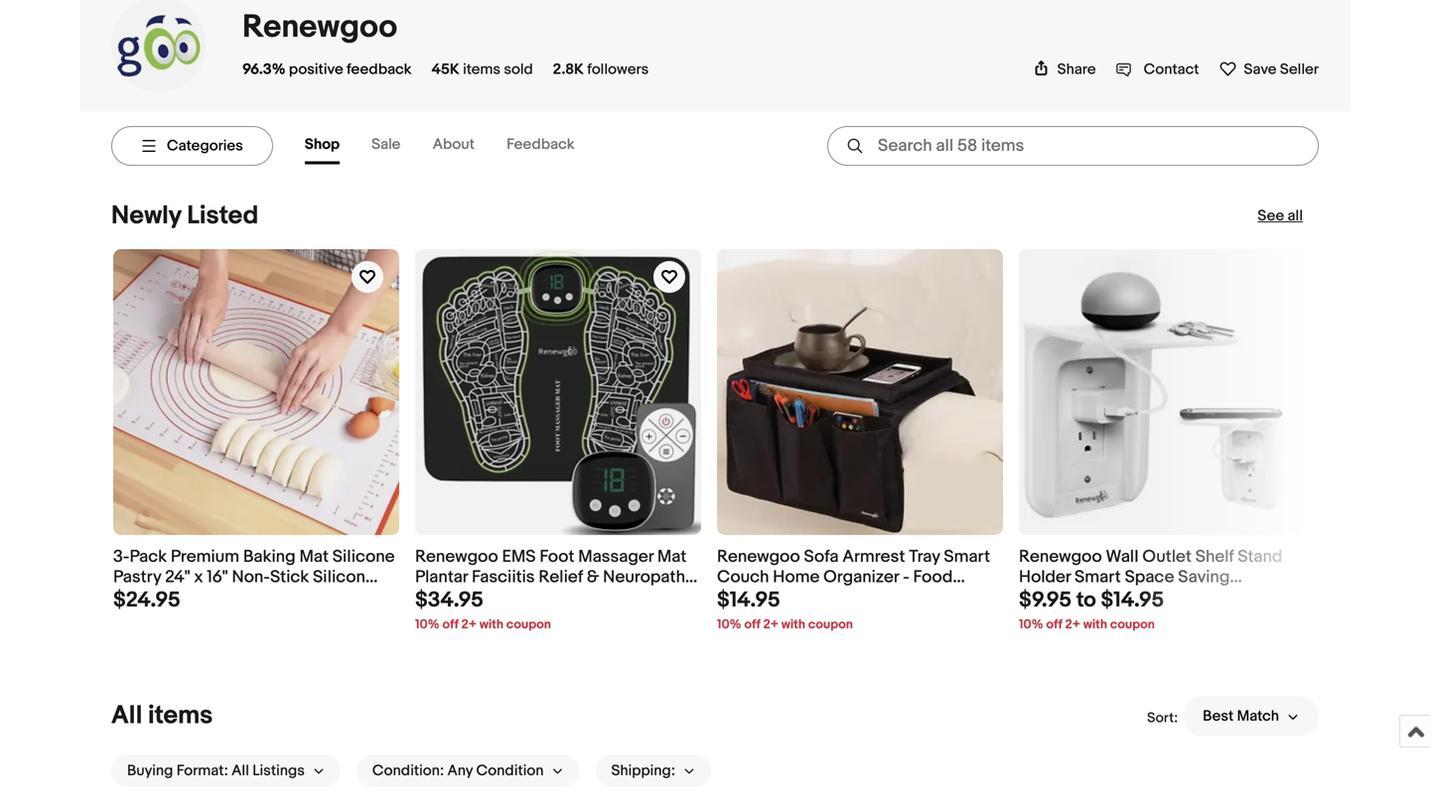 Task type: locate. For each thing, give the bounding box(es) containing it.
2 2+ from the left
[[764, 617, 779, 633]]

renewgoo inside renewgoo wall outlet shelf stand holder smart space saving organizer phone plug
[[1019, 547, 1102, 568]]

0 horizontal spatial 2+
[[462, 617, 477, 633]]

96.3% positive feedback
[[242, 61, 412, 78]]

off
[[443, 617, 459, 633], [745, 617, 761, 633], [1047, 617, 1063, 633]]

with for $14.95
[[782, 617, 806, 633]]

2 $14.95 from the left
[[1101, 588, 1165, 614]]

mat right massager
[[658, 547, 687, 568]]

listed
[[187, 201, 259, 231]]

all
[[111, 701, 142, 732], [232, 763, 249, 780]]

0 horizontal spatial relief
[[451, 588, 496, 609]]

with inside $34.95 10% off 2+ with coupon
[[480, 617, 504, 633]]

shelf
[[1196, 547, 1234, 568]]

2 horizontal spatial with
[[1084, 617, 1108, 633]]

1 off from the left
[[443, 617, 459, 633]]

with down "drink"
[[782, 617, 806, 633]]

3-pack premium baking mat silicone pastry 24" x 16"  non-stick silicon large
[[113, 547, 395, 609]]

renewgoo up '$9.95'
[[1019, 547, 1102, 568]]

pain
[[415, 588, 447, 609]]

2+ down "drink"
[[764, 617, 779, 633]]

1 horizontal spatial with
[[782, 617, 806, 633]]

shop
[[305, 136, 340, 153]]

items up the format:
[[148, 701, 213, 732]]

sold
[[504, 61, 533, 78]]

renewgoo wall outlet shelf stand holder smart space saving organizer phone plug : quick view image
[[1024, 249, 1301, 535]]

1 horizontal spatial organizer
[[1019, 588, 1095, 609]]

2 10% from the left
[[717, 617, 742, 633]]

smart left space
[[1075, 568, 1121, 588]]

relief right pain
[[451, 588, 496, 609]]

mat right the baking
[[300, 547, 329, 568]]

organizer inside renewgoo sofa armrest tray smart couch home organizer - food snacks drink table
[[824, 568, 899, 588]]

off down '$9.95'
[[1047, 617, 1063, 633]]

renewgoo for renewgoo sofa armrest tray smart couch home organizer - food snacks drink table
[[717, 547, 800, 568]]

1 horizontal spatial 10%
[[717, 617, 742, 633]]

1 horizontal spatial off
[[745, 617, 761, 633]]

-
[[903, 568, 910, 588]]

coupon down fasciitis
[[507, 617, 551, 633]]

saving
[[1179, 568, 1230, 588]]

off for $14.95
[[745, 617, 761, 633]]

off down $34.95
[[443, 617, 459, 633]]

condition:
[[372, 763, 444, 780]]

1 horizontal spatial items
[[463, 61, 501, 78]]

1 horizontal spatial coupon
[[809, 617, 853, 633]]

feedback
[[347, 61, 412, 78]]

sofa
[[804, 547, 839, 568]]

2+ inside $34.95 10% off 2+ with coupon
[[462, 617, 477, 633]]

coupon for $34.95
[[507, 617, 551, 633]]

1 horizontal spatial relief
[[539, 568, 583, 588]]

coupon inside $34.95 10% off 2+ with coupon
[[507, 617, 551, 633]]

2+ down to
[[1066, 617, 1081, 633]]

share button
[[1034, 61, 1096, 78]]

1 2+ from the left
[[462, 617, 477, 633]]

smart
[[944, 547, 991, 568], [1075, 568, 1121, 588]]

16"
[[207, 568, 228, 588]]

renewgoo wall outlet shelf stand holder smart space saving organizer phone plug
[[1019, 547, 1283, 609]]

1 10% from the left
[[415, 617, 440, 633]]

2 horizontal spatial off
[[1047, 617, 1063, 633]]

positive
[[289, 61, 343, 78]]

renewgoo sofa armrest tray smart couch home organizer - food snacks drink table
[[717, 547, 991, 609]]

renewgoo for renewgoo ems foot massager mat plantar fasciitis relief & neuropathy pain relief
[[415, 547, 498, 568]]

all inside popup button
[[232, 763, 249, 780]]

$14.95 inside the $9.95 to $14.95 10% off 2+ with coupon
[[1101, 588, 1165, 614]]

3 coupon from the left
[[1111, 617, 1155, 633]]

coupon down table
[[809, 617, 853, 633]]

coupon for $14.95
[[809, 617, 853, 633]]

all up buying
[[111, 701, 142, 732]]

0 horizontal spatial $14.95
[[717, 588, 781, 614]]

home
[[773, 568, 820, 588]]

food
[[914, 568, 953, 588]]

silicon
[[313, 568, 366, 588]]

contact
[[1144, 61, 1200, 78]]

stand
[[1238, 547, 1283, 568]]

renewgoo ems foot massager mat plantar fasciitis relief & neuropathy pain relief
[[415, 547, 694, 609]]

10% inside the $9.95 to $14.95 10% off 2+ with coupon
[[1019, 617, 1044, 633]]

1 horizontal spatial mat
[[658, 547, 687, 568]]

organizer left phone
[[1019, 588, 1095, 609]]

all
[[1288, 207, 1304, 225]]

2 coupon from the left
[[809, 617, 853, 633]]

2+ inside $14.95 10% off 2+ with coupon
[[764, 617, 779, 633]]

2+
[[462, 617, 477, 633], [764, 617, 779, 633], [1066, 617, 1081, 633]]

smart inside renewgoo sofa armrest tray smart couch home organizer - food snacks drink table
[[944, 547, 991, 568]]

organizer left -
[[824, 568, 899, 588]]

10% inside $34.95 10% off 2+ with coupon
[[415, 617, 440, 633]]

$14.95 10% off 2+ with coupon
[[717, 588, 853, 633]]

0 horizontal spatial items
[[148, 701, 213, 732]]

1 horizontal spatial all
[[232, 763, 249, 780]]

0 horizontal spatial 10%
[[415, 617, 440, 633]]

1 horizontal spatial $14.95
[[1101, 588, 1165, 614]]

0 horizontal spatial mat
[[300, 547, 329, 568]]

2+ inside the $9.95 to $14.95 10% off 2+ with coupon
[[1066, 617, 1081, 633]]

mat inside 3-pack premium baking mat silicone pastry 24" x 16"  non-stick silicon large
[[300, 547, 329, 568]]

with down to
[[1084, 617, 1108, 633]]

pastry
[[113, 568, 161, 588]]

renewgoo inside renewgoo ems foot massager mat plantar fasciitis relief & neuropathy pain relief
[[415, 547, 498, 568]]

0 horizontal spatial smart
[[944, 547, 991, 568]]

armrest
[[843, 547, 906, 568]]

relief left &
[[539, 568, 583, 588]]

2 horizontal spatial 10%
[[1019, 617, 1044, 633]]

with inside the $9.95 to $14.95 10% off 2+ with coupon
[[1084, 617, 1108, 633]]

10%
[[415, 617, 440, 633], [717, 617, 742, 633], [1019, 617, 1044, 633]]

x
[[194, 568, 203, 588]]

renewgoo inside renewgoo sofa armrest tray smart couch home organizer - food snacks drink table
[[717, 547, 800, 568]]

1 coupon from the left
[[507, 617, 551, 633]]

45k
[[432, 61, 460, 78]]

3 with from the left
[[1084, 617, 1108, 633]]

3 off from the left
[[1047, 617, 1063, 633]]

2 with from the left
[[782, 617, 806, 633]]

0 vertical spatial all
[[111, 701, 142, 732]]

coupon down phone
[[1111, 617, 1155, 633]]

mat inside renewgoo ems foot massager mat plantar fasciitis relief & neuropathy pain relief
[[658, 547, 687, 568]]

1 horizontal spatial smart
[[1075, 568, 1121, 588]]

renewgoo up $34.95
[[415, 547, 498, 568]]

2 horizontal spatial 2+
[[1066, 617, 1081, 633]]

0 horizontal spatial with
[[480, 617, 504, 633]]

organizer
[[824, 568, 899, 588], [1019, 588, 1095, 609]]

plantar
[[415, 568, 468, 588]]

newly listed
[[111, 201, 259, 231]]

plug
[[1151, 588, 1185, 609]]

2 off from the left
[[745, 617, 761, 633]]

tab list
[[305, 128, 607, 164]]

$24.95
[[113, 588, 181, 614]]

renewgoo sofa armrest tray smart couch home organizer - food snacks drink table : quick view image
[[717, 249, 1003, 535]]

off inside $14.95 10% off 2+ with coupon
[[745, 617, 761, 633]]

shipping:
[[612, 763, 676, 780]]

holder
[[1019, 568, 1071, 588]]

mat for massager
[[658, 547, 687, 568]]

see all
[[1258, 207, 1304, 225]]

ems
[[502, 547, 536, 568]]

2+ down $34.95
[[462, 617, 477, 633]]

1 $14.95 from the left
[[717, 588, 781, 614]]

items
[[463, 61, 501, 78], [148, 701, 213, 732]]

smart inside renewgoo wall outlet shelf stand holder smart space saving organizer phone plug
[[1075, 568, 1121, 588]]

best
[[1203, 708, 1234, 726]]

newly
[[111, 201, 181, 231]]

smart right tray
[[944, 547, 991, 568]]

0 horizontal spatial organizer
[[824, 568, 899, 588]]

0 vertical spatial items
[[463, 61, 501, 78]]

3 2+ from the left
[[1066, 617, 1081, 633]]

2 mat from the left
[[658, 547, 687, 568]]

with
[[480, 617, 504, 633], [782, 617, 806, 633], [1084, 617, 1108, 633]]

snacks
[[717, 588, 773, 609]]

10% down snacks
[[717, 617, 742, 633]]

with inside $14.95 10% off 2+ with coupon
[[782, 617, 806, 633]]

1 with from the left
[[480, 617, 504, 633]]

off down snacks
[[745, 617, 761, 633]]

3 10% from the left
[[1019, 617, 1044, 633]]

24"
[[165, 568, 190, 588]]

1 horizontal spatial 2+
[[764, 617, 779, 633]]

1 vertical spatial items
[[148, 701, 213, 732]]

0 horizontal spatial off
[[443, 617, 459, 633]]

coupon inside $14.95 10% off 2+ with coupon
[[809, 617, 853, 633]]

renewgoo link
[[242, 8, 398, 47]]

items right 45k
[[463, 61, 501, 78]]

$9.95 to $14.95 10% off 2+ with coupon
[[1019, 588, 1165, 633]]

0 horizontal spatial coupon
[[507, 617, 551, 633]]

10% inside $14.95 10% off 2+ with coupon
[[717, 617, 742, 633]]

listings
[[253, 763, 305, 780]]

2.8k
[[553, 61, 584, 78]]

1 mat from the left
[[300, 547, 329, 568]]

2 horizontal spatial coupon
[[1111, 617, 1155, 633]]

phone
[[1099, 588, 1147, 609]]

renewgoo image
[[111, 0, 207, 92]]

about
[[433, 136, 475, 153]]

10% down pain
[[415, 617, 440, 633]]

coupon
[[507, 617, 551, 633], [809, 617, 853, 633], [1111, 617, 1155, 633]]

with down fasciitis
[[480, 617, 504, 633]]

off inside $34.95 10% off 2+ with coupon
[[443, 617, 459, 633]]

renewgoo up snacks
[[717, 547, 800, 568]]

large
[[113, 588, 157, 609]]

tray
[[909, 547, 940, 568]]

mat
[[300, 547, 329, 568], [658, 547, 687, 568]]

10% down '$9.95'
[[1019, 617, 1044, 633]]

see
[[1258, 207, 1285, 225]]

drink
[[777, 588, 817, 609]]

items for 45k
[[463, 61, 501, 78]]

1 vertical spatial all
[[232, 763, 249, 780]]

all right the format:
[[232, 763, 249, 780]]



Task type: vqa. For each thing, say whether or not it's contained in the screenshot.
NEUROPATHY at left bottom
yes



Task type: describe. For each thing, give the bounding box(es) containing it.
space
[[1125, 568, 1175, 588]]

2+ for $14.95
[[764, 617, 779, 633]]

followers
[[587, 61, 649, 78]]

$14.95 inside $14.95 10% off 2+ with coupon
[[717, 588, 781, 614]]

with for $34.95
[[480, 617, 504, 633]]

outlet
[[1143, 547, 1192, 568]]

renewgoo wall outlet shelf stand holder smart space saving organizer phone plug button
[[1019, 547, 1306, 609]]

any
[[448, 763, 473, 780]]

contact link
[[1116, 61, 1200, 78]]

best match button
[[1183, 697, 1319, 737]]

renewgoo sofa armrest tray smart couch home organizer - food snacks drink table button
[[717, 547, 1003, 609]]

buying format: all listings
[[127, 763, 305, 780]]

3-pack premium baking mat silicone pastry 24" x 16"  non-stick silicon large button
[[113, 547, 399, 609]]

10% for $34.95
[[415, 617, 440, 633]]

$34.95 10% off 2+ with coupon
[[415, 588, 551, 633]]

renewgoo up positive
[[242, 8, 398, 47]]

Search all 58 items field
[[828, 126, 1319, 166]]

all items
[[111, 701, 213, 732]]

condition: any condition button
[[357, 756, 580, 787]]

$34.95
[[415, 588, 484, 614]]

foot
[[540, 547, 575, 568]]

table
[[821, 588, 862, 609]]

renewgoo ems foot massager mat plantar fasciitis relief & neuropathy pain relief : quick view image
[[415, 249, 701, 535]]

see all link
[[699, 207, 1304, 241]]

3-
[[113, 547, 130, 568]]

tab list containing shop
[[305, 128, 607, 164]]

pack
[[130, 547, 167, 568]]

items for all
[[148, 701, 213, 732]]

condition: any condition
[[372, 763, 544, 780]]

non-
[[232, 568, 270, 588]]

buying format: all listings button
[[111, 756, 341, 787]]

off inside the $9.95 to $14.95 10% off 2+ with coupon
[[1047, 617, 1063, 633]]

match
[[1238, 708, 1280, 726]]

45k items sold
[[432, 61, 533, 78]]

shipping: button
[[596, 756, 711, 787]]

save seller button
[[1220, 60, 1319, 78]]

silicone
[[333, 547, 395, 568]]

96.3%
[[242, 61, 286, 78]]

3-pack premium baking mat silicone pastry 24" x 16"  non-stick silicon large : quick view image
[[113, 249, 399, 535]]

wall
[[1106, 547, 1139, 568]]

off for $34.95
[[443, 617, 459, 633]]

couch
[[717, 568, 769, 588]]

baking
[[243, 547, 296, 568]]

best match
[[1203, 708, 1280, 726]]

format:
[[177, 763, 228, 780]]

neuropathy
[[603, 568, 694, 588]]

to
[[1077, 588, 1097, 614]]

fasciitis
[[472, 568, 535, 588]]

save
[[1244, 61, 1277, 78]]

categories button
[[111, 126, 273, 166]]

seller
[[1280, 61, 1319, 78]]

share
[[1058, 61, 1096, 78]]

coupon inside the $9.95 to $14.95 10% off 2+ with coupon
[[1111, 617, 1155, 633]]

buying
[[127, 763, 173, 780]]

10% for $14.95
[[717, 617, 742, 633]]

renewgoo ems foot massager mat plantar fasciitis relief & neuropathy pain relief button
[[415, 547, 701, 609]]

$9.95
[[1019, 588, 1072, 614]]

condition
[[476, 763, 544, 780]]

sort:
[[1148, 710, 1178, 727]]

feedback
[[507, 136, 575, 153]]

&
[[587, 568, 599, 588]]

massager
[[579, 547, 654, 568]]

organizer inside renewgoo wall outlet shelf stand holder smart space saving organizer phone plug
[[1019, 588, 1095, 609]]

mat for baking
[[300, 547, 329, 568]]

stick
[[270, 568, 309, 588]]

2+ for $34.95
[[462, 617, 477, 633]]

2.8k followers
[[553, 61, 649, 78]]

save seller
[[1244, 61, 1319, 78]]

premium
[[171, 547, 239, 568]]

sale
[[372, 136, 401, 153]]

renewgoo for renewgoo wall outlet shelf stand holder smart space saving organizer phone plug
[[1019, 547, 1102, 568]]

0 horizontal spatial all
[[111, 701, 142, 732]]

categories
[[167, 137, 243, 155]]



